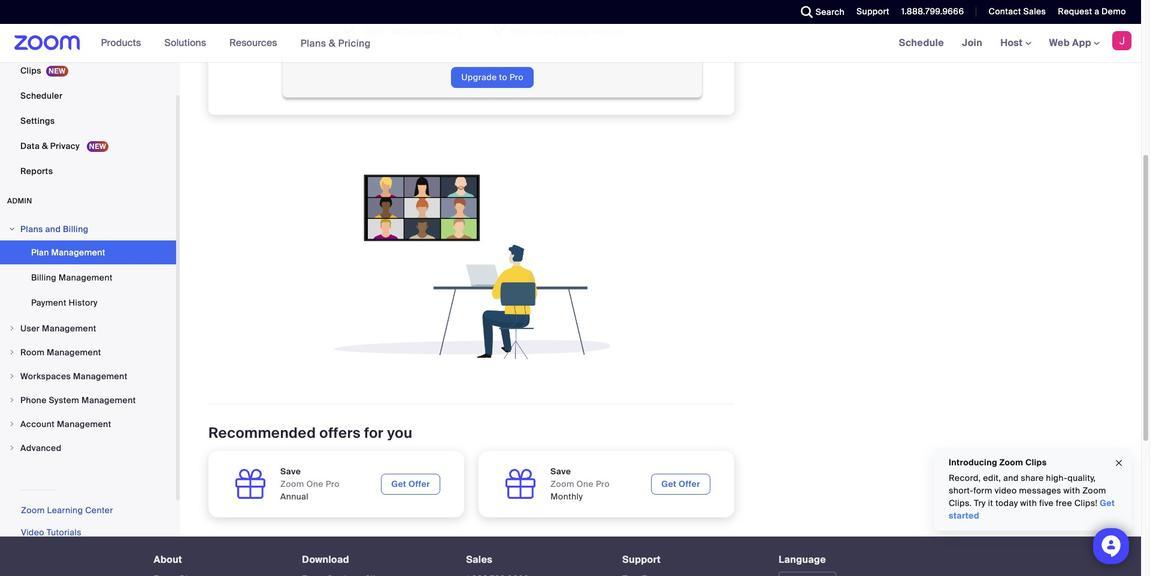Task type: vqa. For each thing, say whether or not it's contained in the screenshot.
Bulleted List image
no



Task type: locate. For each thing, give the bounding box(es) containing it.
admin
[[7, 196, 32, 206]]

0 horizontal spatial billing
[[31, 272, 56, 283]]

0 horizontal spatial offer
[[409, 479, 430, 490]]

3 right image from the top
[[8, 421, 16, 428]]

4 right image from the top
[[8, 445, 16, 452]]

0 horizontal spatial sales
[[466, 554, 493, 566]]

0 horizontal spatial check_boxesicon image
[[342, 26, 356, 37]]

banner
[[0, 24, 1141, 63]]

payment history
[[31, 297, 98, 308]]

right image for room management
[[8, 349, 16, 356]]

right image left phone
[[8, 397, 16, 404]]

host button
[[1001, 37, 1031, 49]]

management for workspaces management
[[73, 371, 127, 382]]

search
[[816, 7, 845, 17]]

0 horizontal spatial support
[[623, 554, 661, 566]]

phone system management
[[20, 395, 136, 406]]

2 right image from the top
[[8, 349, 16, 356]]

0 vertical spatial plans
[[301, 37, 326, 49]]

plans left pricing
[[301, 37, 326, 49]]

resources button
[[230, 24, 283, 62]]

right image
[[8, 226, 16, 233], [8, 397, 16, 404], [8, 421, 16, 428], [8, 445, 16, 452]]

0 horizontal spatial and
[[45, 224, 61, 235]]

request a demo link
[[1049, 0, 1141, 24], [1058, 6, 1126, 17]]

and
[[45, 224, 61, 235], [1003, 473, 1019, 484]]

plan management
[[31, 247, 105, 258]]

gift_blueicon image
[[232, 467, 268, 503], [503, 467, 539, 503]]

request a demo
[[1058, 6, 1126, 17]]

save up monthly
[[551, 466, 571, 477]]

plans inside menu item
[[20, 224, 43, 235]]

management up history
[[59, 272, 113, 283]]

notes link
[[0, 8, 176, 32]]

right image inside plans and billing menu item
[[8, 226, 16, 233]]

plus
[[511, 26, 528, 37]]

and up plan at top
[[45, 224, 61, 235]]

plans & pricing link
[[301, 37, 371, 49], [301, 37, 371, 49]]

amazing
[[554, 26, 589, 37]]

1 vertical spatial support
[[623, 554, 661, 566]]

right image inside room management menu item
[[8, 349, 16, 356]]

billing down plan at top
[[31, 272, 56, 283]]

pro inside save zoom one pro monthly
[[596, 479, 610, 490]]

1 horizontal spatial with
[[1064, 486, 1080, 497]]

2 right image from the top
[[8, 397, 16, 404]]

download
[[302, 554, 349, 566]]

join
[[962, 37, 983, 49]]

1 save from the left
[[280, 466, 301, 477]]

with up free
[[1064, 486, 1080, 497]]

0 vertical spatial right image
[[8, 325, 16, 332]]

billing inside menu
[[31, 272, 56, 283]]

get offer button for save zoom one pro monthly
[[651, 474, 711, 495]]

1 one from the left
[[306, 479, 323, 490]]

with down messages at the bottom right of the page
[[1020, 498, 1037, 509]]

plans up plan at top
[[20, 224, 43, 235]]

one for annual
[[306, 479, 323, 490]]

room
[[20, 347, 45, 358]]

contact sales link
[[980, 0, 1049, 24], [989, 6, 1046, 17]]

right image inside the user management "menu item"
[[8, 325, 16, 332]]

offer for save zoom one pro annual
[[409, 479, 430, 490]]

zoom logo image
[[14, 35, 80, 50]]

1 horizontal spatial get offer
[[662, 479, 700, 490]]

1 offer from the left
[[409, 479, 430, 490]]

0 horizontal spatial &
[[42, 141, 48, 151]]

learning
[[47, 505, 83, 516]]

0 vertical spatial support
[[857, 6, 890, 17]]

get
[[391, 479, 407, 490], [662, 479, 677, 490], [1100, 498, 1115, 509]]

right image for plans
[[8, 226, 16, 233]]

pro for save zoom one pro monthly
[[596, 479, 610, 490]]

clips!
[[1075, 498, 1098, 509]]

right image down admin
[[8, 226, 16, 233]]

upgrade to pro button
[[451, 67, 534, 88]]

data & privacy link
[[0, 134, 176, 158]]

join link
[[953, 24, 992, 62]]

get offer button
[[381, 474, 440, 495], [651, 474, 711, 495]]

ai
[[392, 26, 400, 37]]

save up annual on the bottom left of page
[[280, 466, 301, 477]]

plans for plans & pricing
[[301, 37, 326, 49]]

2 offer from the left
[[679, 479, 700, 490]]

room management
[[20, 347, 101, 358]]

right image left 'workspaces'
[[8, 373, 16, 380]]

1 horizontal spatial offer
[[679, 479, 700, 490]]

2 save from the left
[[551, 466, 571, 477]]

zoom up clips!
[[1083, 486, 1106, 497]]

& right data
[[42, 141, 48, 151]]

2 get offer button from the left
[[651, 474, 711, 495]]

1 gift_blueicon image from the left
[[232, 467, 268, 503]]

0 horizontal spatial plans
[[20, 224, 43, 235]]

tutorials
[[47, 528, 81, 538]]

2 horizontal spatial pro
[[596, 479, 610, 490]]

0 vertical spatial &
[[329, 37, 336, 49]]

user
[[20, 323, 40, 334]]

billing management
[[31, 272, 113, 283]]

plans inside product information navigation
[[301, 37, 326, 49]]

companion
[[402, 26, 449, 37]]

management inside "menu item"
[[42, 323, 96, 334]]

1 right image from the top
[[8, 325, 16, 332]]

pro inside save zoom one pro annual
[[326, 479, 340, 490]]

2 gift_blueicon image from the left
[[503, 467, 539, 503]]

& inside product information navigation
[[329, 37, 336, 49]]

right image left the advanced
[[8, 445, 16, 452]]

recordings link
[[0, 33, 176, 57]]

scheduler
[[20, 90, 63, 101]]

1 horizontal spatial plans
[[301, 37, 326, 49]]

billing up the plan management
[[63, 224, 88, 235]]

0 vertical spatial billing
[[63, 224, 88, 235]]

clips up scheduler
[[20, 65, 41, 76]]

user management
[[20, 323, 96, 334]]

zoom up annual on the bottom left of page
[[280, 479, 304, 490]]

management up room management
[[42, 323, 96, 334]]

1 check_boxesicon image from the left
[[342, 26, 356, 37]]

get offer for save zoom one pro annual
[[391, 479, 430, 490]]

right image for workspaces management
[[8, 373, 16, 380]]

zoom inside save zoom one pro monthly
[[551, 479, 574, 490]]

pro inside button
[[510, 72, 524, 83]]

plans
[[301, 37, 326, 49], [20, 224, 43, 235]]

1 horizontal spatial &
[[329, 37, 336, 49]]

payment history link
[[0, 291, 176, 315]]

right image for user management
[[8, 325, 16, 332]]

check_boxesicon image left 'plus'
[[493, 26, 506, 37]]

1.888.799.9666 button
[[893, 0, 967, 24], [902, 6, 964, 17]]

about link
[[154, 554, 182, 566]]

0 horizontal spatial pro
[[326, 479, 340, 490]]

free
[[1056, 498, 1072, 509]]

1 vertical spatial billing
[[31, 272, 56, 283]]

& left pricing
[[329, 37, 336, 49]]

zoom up edit, on the right bottom of the page
[[1000, 458, 1023, 469]]

zoom for introducing zoom clips
[[1000, 458, 1023, 469]]

1 vertical spatial right image
[[8, 349, 16, 356]]

1 get offer from the left
[[391, 479, 430, 490]]

management up advanced menu item
[[57, 419, 111, 430]]

one inside save zoom one pro monthly
[[577, 479, 594, 490]]

save inside save zoom one pro annual
[[280, 466, 301, 477]]

today
[[996, 498, 1018, 509]]

get inside get started
[[1100, 498, 1115, 509]]

one
[[306, 479, 323, 490], [577, 479, 594, 490]]

one inside save zoom one pro annual
[[306, 479, 323, 490]]

new tag2icon image
[[360, 26, 389, 38]]

0 vertical spatial and
[[45, 224, 61, 235]]

sales
[[1024, 6, 1046, 17], [466, 554, 493, 566]]

plan
[[31, 247, 49, 258]]

1 horizontal spatial get
[[662, 479, 677, 490]]

support
[[857, 6, 890, 17], [623, 554, 661, 566]]

pro
[[510, 72, 524, 83], [326, 479, 340, 490], [596, 479, 610, 490]]

one up annual on the bottom left of page
[[306, 479, 323, 490]]

1 horizontal spatial get offer button
[[651, 474, 711, 495]]

1 horizontal spatial billing
[[63, 224, 88, 235]]

and up video
[[1003, 473, 1019, 484]]

right image inside workspaces management menu item
[[8, 373, 16, 380]]

management
[[51, 247, 105, 258], [59, 272, 113, 283], [42, 323, 96, 334], [47, 347, 101, 358], [73, 371, 127, 382], [81, 395, 136, 406], [57, 419, 111, 430]]

2 one from the left
[[577, 479, 594, 490]]

web
[[1049, 37, 1070, 49]]

right image for phone
[[8, 397, 16, 404]]

management for user management
[[42, 323, 96, 334]]

right image inside "account management" menu item
[[8, 421, 16, 428]]

save
[[280, 466, 301, 477], [551, 466, 571, 477]]

right image
[[8, 325, 16, 332], [8, 349, 16, 356], [8, 373, 16, 380]]

0 horizontal spatial clips
[[20, 65, 41, 76]]

plans and billing menu
[[0, 241, 176, 316]]

banner containing products
[[0, 24, 1141, 63]]

1 vertical spatial clips
[[1026, 458, 1047, 469]]

about
[[154, 554, 182, 566]]

get started link
[[949, 498, 1115, 522]]

check_boxesicon image left new tag2icon
[[342, 26, 356, 37]]

2 horizontal spatial get
[[1100, 498, 1115, 509]]

quality,
[[1068, 473, 1096, 484]]

2 get offer from the left
[[662, 479, 700, 490]]

recordings
[[20, 40, 68, 51]]

zoom inside record, edit, and share high-quality, short-form video messages with zoom clips. try it today with five free clips!
[[1083, 486, 1106, 497]]

1 horizontal spatial support
[[857, 6, 890, 17]]

1 vertical spatial plans
[[20, 224, 43, 235]]

save inside save zoom one pro monthly
[[551, 466, 571, 477]]

user management menu item
[[0, 317, 176, 340]]

edit,
[[983, 473, 1001, 484]]

1 vertical spatial with
[[1020, 498, 1037, 509]]

management for account management
[[57, 419, 111, 430]]

0 vertical spatial clips
[[20, 65, 41, 76]]

management down plans and billing menu item
[[51, 247, 105, 258]]

product information navigation
[[92, 24, 380, 63]]

2 vertical spatial right image
[[8, 373, 16, 380]]

download link
[[302, 554, 349, 566]]

zoom up monthly
[[551, 479, 574, 490]]

& inside "personal menu" menu
[[42, 141, 48, 151]]

1 horizontal spatial sales
[[1024, 6, 1046, 17]]

right image inside phone system management menu item
[[8, 397, 16, 404]]

1 horizontal spatial save
[[551, 466, 571, 477]]

right image left user at the left of the page
[[8, 325, 16, 332]]

get offer
[[391, 479, 430, 490], [662, 479, 700, 490]]

0 horizontal spatial get offer
[[391, 479, 430, 490]]

0 horizontal spatial with
[[1020, 498, 1037, 509]]

zoom inside save zoom one pro annual
[[280, 479, 304, 490]]

advanced menu item
[[0, 437, 176, 460]]

profile picture image
[[1113, 31, 1132, 50]]

check_boxesicon image
[[342, 26, 356, 37], [493, 26, 506, 37]]

offer for save zoom one pro monthly
[[679, 479, 700, 490]]

management up phone system management menu item
[[73, 371, 127, 382]]

1 horizontal spatial and
[[1003, 473, 1019, 484]]

1 horizontal spatial pro
[[510, 72, 524, 83]]

gift_blueicon image for annual
[[232, 467, 268, 503]]

zoom for save zoom one pro monthly
[[551, 479, 574, 490]]

0 horizontal spatial one
[[306, 479, 323, 490]]

clips inside "personal menu" menu
[[20, 65, 41, 76]]

0 horizontal spatial save
[[280, 466, 301, 477]]

3 right image from the top
[[8, 373, 16, 380]]

gift_blueicon image left monthly
[[503, 467, 539, 503]]

advanced
[[20, 443, 62, 454]]

save zoom one pro monthly
[[551, 466, 610, 502]]

0 horizontal spatial get offer button
[[381, 474, 440, 495]]

0 vertical spatial sales
[[1024, 6, 1046, 17]]

0 horizontal spatial gift_blueicon image
[[232, 467, 268, 503]]

zoom
[[1000, 458, 1023, 469], [280, 479, 304, 490], [551, 479, 574, 490], [1083, 486, 1106, 497], [21, 505, 45, 516]]

plans and billing menu item
[[0, 218, 176, 241]]

1 vertical spatial and
[[1003, 473, 1019, 484]]

clips up the share
[[1026, 458, 1047, 469]]

1 horizontal spatial one
[[577, 479, 594, 490]]

right image left account
[[8, 421, 16, 428]]

get for save zoom one pro monthly
[[662, 479, 677, 490]]

management up workspaces management in the bottom left of the page
[[47, 347, 101, 358]]

&
[[329, 37, 336, 49], [42, 141, 48, 151]]

right image left room
[[8, 349, 16, 356]]

data
[[20, 141, 40, 151]]

1 vertical spatial &
[[42, 141, 48, 151]]

1 get offer button from the left
[[381, 474, 440, 495]]

one up monthly
[[577, 479, 594, 490]]

1 horizontal spatial gift_blueicon image
[[503, 467, 539, 503]]

1 horizontal spatial check_boxesicon image
[[493, 26, 506, 37]]

pro for save zoom one pro annual
[[326, 479, 340, 490]]

management inside menu item
[[47, 347, 101, 358]]

more amazing features link
[[531, 26, 625, 38]]

settings
[[20, 115, 55, 126]]

phone system management menu item
[[0, 389, 176, 412]]

0 horizontal spatial get
[[391, 479, 407, 490]]

1 right image from the top
[[8, 226, 16, 233]]

gift_blueicon image left annual on the bottom left of page
[[232, 467, 268, 503]]

scheduler link
[[0, 84, 176, 108]]



Task type: describe. For each thing, give the bounding box(es) containing it.
upgrade to pro
[[461, 72, 524, 83]]

workspaces
[[20, 371, 71, 382]]

messages
[[1019, 486, 1062, 497]]

plans & pricing
[[301, 37, 371, 49]]

phone
[[20, 395, 47, 406]]

right image inside advanced menu item
[[8, 445, 16, 452]]

save for save zoom one pro annual
[[280, 466, 301, 477]]

video tutorials link
[[21, 528, 81, 538]]

one for monthly
[[577, 479, 594, 490]]

short-
[[949, 486, 974, 497]]

1 vertical spatial sales
[[466, 554, 493, 566]]

billing management link
[[0, 266, 176, 290]]

0 vertical spatial with
[[1064, 486, 1080, 497]]

gift_blueicon image for monthly
[[503, 467, 539, 503]]

account management menu item
[[0, 413, 176, 436]]

meetings navigation
[[890, 24, 1141, 63]]

personal menu menu
[[0, 0, 176, 184]]

billing inside menu item
[[63, 224, 88, 235]]

ai companion
[[392, 26, 449, 37]]

language
[[779, 554, 826, 566]]

a
[[1095, 6, 1100, 17]]

web app
[[1049, 37, 1092, 49]]

solutions button
[[164, 24, 212, 62]]

zoom for save zoom one pro annual
[[280, 479, 304, 490]]

video
[[995, 486, 1017, 497]]

high-
[[1046, 473, 1068, 484]]

admin menu menu
[[0, 218, 176, 461]]

settings link
[[0, 109, 176, 133]]

record,
[[949, 473, 981, 484]]

save for save zoom one pro monthly
[[551, 466, 571, 477]]

host
[[1001, 37, 1025, 49]]

management for room management
[[47, 347, 101, 358]]

ai starsicon image
[[452, 26, 461, 38]]

2 check_boxesicon image from the left
[[493, 26, 506, 37]]

management for billing management
[[59, 272, 113, 283]]

save zoom one pro annual
[[280, 466, 340, 502]]

clips.
[[949, 498, 972, 509]]

reports
[[20, 166, 53, 176]]

and inside plans and billing menu item
[[45, 224, 61, 235]]

system
[[49, 395, 79, 406]]

search button
[[792, 0, 848, 24]]

get for save zoom one pro annual
[[391, 479, 407, 490]]

close image
[[1114, 457, 1124, 471]]

and inside record, edit, and share high-quality, short-form video messages with zoom clips. try it today with five free clips!
[[1003, 473, 1019, 484]]

1 horizontal spatial clips
[[1026, 458, 1047, 469]]

zoom up video
[[21, 505, 45, 516]]

app
[[1072, 37, 1092, 49]]

workspaces management
[[20, 371, 127, 382]]

account
[[20, 419, 55, 430]]

plan management link
[[0, 241, 176, 265]]

clips link
[[0, 58, 176, 82]]

share
[[1021, 473, 1044, 484]]

room management menu item
[[0, 341, 176, 364]]

annual
[[280, 492, 309, 502]]

right image for account
[[8, 421, 16, 428]]

to
[[499, 72, 507, 83]]

& for pricing
[[329, 37, 336, 49]]

video tutorials
[[21, 528, 81, 538]]

notes
[[20, 15, 45, 25]]

introducing zoom clips
[[949, 458, 1047, 469]]

get offer button for save zoom one pro annual
[[381, 474, 440, 495]]

data & privacy
[[20, 141, 82, 151]]

offers
[[319, 424, 361, 442]]

products
[[101, 37, 141, 49]]

management for plan management
[[51, 247, 105, 258]]

schedule link
[[890, 24, 953, 62]]

form
[[974, 486, 993, 497]]

more
[[531, 26, 552, 37]]

account management
[[20, 419, 111, 430]]

five
[[1039, 498, 1054, 509]]

monthly
[[551, 492, 583, 502]]

introducing
[[949, 458, 998, 469]]

plus more amazing features
[[511, 26, 625, 37]]

1.888.799.9666
[[902, 6, 964, 17]]

upgrade
[[461, 72, 497, 83]]

for
[[364, 424, 384, 442]]

web app button
[[1049, 37, 1100, 49]]

resources
[[230, 37, 277, 49]]

video
[[21, 528, 44, 538]]

zoom learning center
[[21, 505, 113, 516]]

solutions
[[164, 37, 206, 49]]

zoom learning center link
[[21, 505, 113, 516]]

plans and billing
[[20, 224, 88, 235]]

plans for plans and billing
[[20, 224, 43, 235]]

contact
[[989, 6, 1021, 17]]

demo
[[1102, 6, 1126, 17]]

reports link
[[0, 159, 176, 183]]

record, edit, and share high-quality, short-form video messages with zoom clips. try it today with five free clips!
[[949, 473, 1106, 509]]

contact sales
[[989, 6, 1046, 17]]

workspaces management menu item
[[0, 365, 176, 388]]

recommended
[[208, 424, 316, 442]]

get offer for save zoom one pro monthly
[[662, 479, 700, 490]]

& for privacy
[[42, 141, 48, 151]]

schedule
[[899, 37, 944, 49]]

pricing
[[338, 37, 371, 49]]

center
[[85, 505, 113, 516]]

started
[[949, 511, 980, 522]]

it
[[988, 498, 993, 509]]

management down workspaces management menu item
[[81, 395, 136, 406]]

you
[[387, 424, 413, 442]]

get started
[[949, 498, 1115, 522]]

products button
[[101, 24, 146, 62]]



